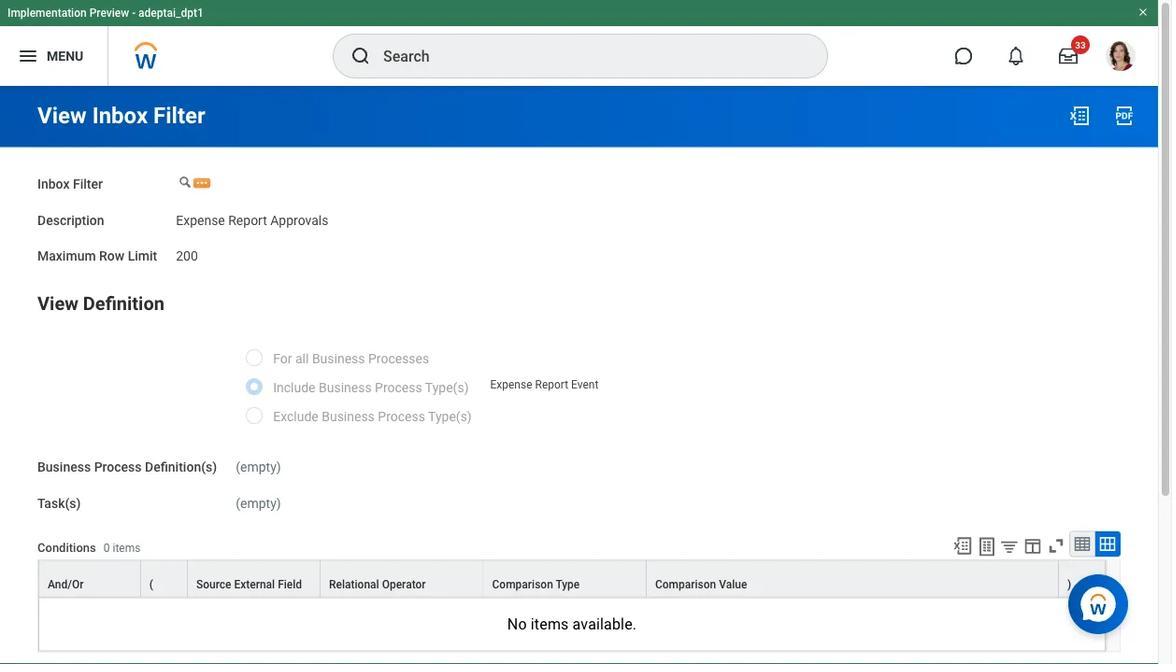 Task type: describe. For each thing, give the bounding box(es) containing it.
comparison value
[[656, 578, 748, 591]]

value
[[719, 578, 748, 591]]

relational operator button
[[321, 561, 483, 597]]

view inbox filter main content
[[0, 86, 1159, 665]]

comparison type
[[492, 578, 580, 591]]

(empty) for business process definition(s)
[[236, 460, 281, 475]]

available.
[[573, 616, 637, 634]]

view for view inbox filter
[[37, 102, 87, 129]]

conditions 0 items
[[37, 541, 141, 555]]

0 horizontal spatial inbox
[[37, 176, 70, 192]]

and/or
[[48, 578, 84, 591]]

external
[[234, 578, 275, 591]]

operator
[[382, 578, 426, 591]]

( button
[[141, 561, 187, 597]]

and/or button
[[39, 561, 140, 597]]

source external field button
[[188, 561, 320, 597]]

2 vertical spatial process
[[94, 460, 142, 475]]

business right all
[[312, 351, 365, 366]]

0
[[104, 542, 110, 555]]

select to filter grid data image
[[1000, 537, 1020, 557]]

(
[[149, 578, 153, 591]]

for all business processes
[[273, 351, 429, 366]]

description element
[[176, 201, 329, 229]]

toolbar inside view definition group
[[945, 531, 1121, 561]]

preview
[[89, 7, 129, 20]]

-
[[132, 7, 136, 20]]

include
[[273, 380, 316, 395]]

200
[[176, 249, 198, 264]]

view for view definition
[[37, 293, 78, 314]]

approvals
[[270, 213, 329, 228]]

row
[[99, 249, 125, 264]]

task(s)
[[37, 496, 81, 512]]

report for event
[[535, 379, 569, 392]]

)
[[1068, 578, 1072, 591]]

process for exclude business process type(s)
[[378, 409, 425, 424]]

33 button
[[1048, 36, 1090, 77]]

row inside view definition group
[[38, 561, 1106, 598]]

1 vertical spatial filter
[[73, 176, 103, 192]]

maximum row limit
[[37, 249, 157, 264]]

view definition group
[[37, 289, 1121, 665]]

view inbox filter
[[37, 102, 206, 129]]

exclude business process type(s)
[[273, 409, 472, 424]]

process for include business process type(s)
[[375, 380, 422, 395]]

expand table image
[[1099, 535, 1118, 554]]

no items available.
[[508, 616, 637, 634]]

) button
[[1059, 561, 1105, 597]]

expense for expense report event
[[491, 379, 533, 392]]

export to excel image
[[953, 536, 974, 557]]

expense report approvals
[[176, 213, 329, 228]]

limit
[[128, 249, 157, 264]]

comparison type button
[[484, 561, 646, 597]]

click to view/edit grid preferences image
[[1023, 536, 1044, 557]]

adeptai_dpt1
[[138, 7, 204, 20]]

no
[[508, 616, 527, 634]]

justify image
[[17, 45, 39, 67]]

view definition
[[37, 293, 165, 314]]

fullscreen image
[[1046, 536, 1067, 557]]



Task type: vqa. For each thing, say whether or not it's contained in the screenshot.
(empty) corresponding to Task(s)
yes



Task type: locate. For each thing, give the bounding box(es) containing it.
2 view from the top
[[37, 293, 78, 314]]

1 vertical spatial process
[[378, 409, 425, 424]]

1 vertical spatial inbox
[[37, 176, 70, 192]]

comparison left value
[[656, 578, 717, 591]]

items right no
[[531, 616, 569, 634]]

1 vertical spatial type(s)
[[428, 409, 472, 424]]

report left event
[[535, 379, 569, 392]]

report
[[228, 213, 267, 228], [535, 379, 569, 392]]

profile logan mcneil image
[[1106, 41, 1136, 75]]

expense report event
[[491, 379, 599, 392]]

type(s) for include business process type(s)
[[425, 380, 469, 395]]

table image
[[1074, 535, 1092, 554]]

expense inside description "element"
[[176, 213, 225, 228]]

1 horizontal spatial expense
[[491, 379, 533, 392]]

report inside description "element"
[[228, 213, 267, 228]]

Search Workday  search field
[[383, 36, 789, 77]]

search image
[[350, 45, 372, 67]]

export to excel image
[[1069, 105, 1091, 127]]

0 vertical spatial expense
[[176, 213, 225, 228]]

business down include business process type(s)
[[322, 409, 375, 424]]

comparison for comparison type
[[492, 578, 553, 591]]

type(s) for exclude business process type(s)
[[428, 409, 472, 424]]

view down maximum
[[37, 293, 78, 314]]

0 vertical spatial type(s)
[[425, 380, 469, 395]]

2 (empty) from the top
[[236, 496, 281, 512]]

implementation
[[7, 7, 87, 20]]

1 horizontal spatial filter
[[153, 102, 206, 129]]

implementation preview -   adeptai_dpt1
[[7, 7, 204, 20]]

process
[[375, 380, 422, 395], [378, 409, 425, 424], [94, 460, 142, 475]]

0 vertical spatial inbox
[[92, 102, 148, 129]]

1 horizontal spatial inbox
[[92, 102, 148, 129]]

field
[[278, 578, 302, 591]]

0 vertical spatial process
[[375, 380, 422, 395]]

1 horizontal spatial items
[[531, 616, 569, 634]]

expense up maximum row limit element
[[176, 213, 225, 228]]

0 horizontal spatial comparison
[[492, 578, 553, 591]]

row
[[38, 561, 1106, 598]]

0 horizontal spatial report
[[228, 213, 267, 228]]

(empty) up source external field popup button at the bottom left
[[236, 496, 281, 512]]

expense report event element
[[491, 375, 599, 392]]

business down for all business processes
[[319, 380, 372, 395]]

source external field
[[196, 578, 302, 591]]

type
[[556, 578, 580, 591]]

1 vertical spatial expense
[[491, 379, 533, 392]]

source
[[196, 578, 231, 591]]

0 horizontal spatial filter
[[73, 176, 103, 192]]

view definition button
[[37, 293, 165, 314]]

0 horizontal spatial items
[[113, 542, 141, 555]]

view
[[37, 102, 87, 129], [37, 293, 78, 314]]

comparison up no
[[492, 578, 553, 591]]

1 view from the top
[[37, 102, 87, 129]]

maximum row limit element
[[176, 238, 198, 265]]

view inside group
[[37, 293, 78, 314]]

toolbar
[[945, 531, 1121, 561]]

processes
[[368, 351, 429, 366]]

0 vertical spatial items
[[113, 542, 141, 555]]

report inside view definition group
[[535, 379, 569, 392]]

process down processes
[[375, 380, 422, 395]]

1 horizontal spatial report
[[535, 379, 569, 392]]

event
[[571, 379, 599, 392]]

notifications large image
[[1007, 47, 1026, 65]]

business process definition(s)
[[37, 460, 217, 475]]

items inside conditions 0 items
[[113, 542, 141, 555]]

1 horizontal spatial comparison
[[656, 578, 717, 591]]

report left the 'approvals'
[[228, 213, 267, 228]]

include business process type(s)
[[273, 380, 469, 395]]

exclude
[[273, 409, 319, 424]]

1 vertical spatial (empty)
[[236, 496, 281, 512]]

definition
[[83, 293, 165, 314]]

inbox
[[92, 102, 148, 129], [37, 176, 70, 192]]

0 vertical spatial filter
[[153, 102, 206, 129]]

report for approvals
[[228, 213, 267, 228]]

all
[[296, 351, 309, 366]]

for
[[273, 351, 292, 366]]

type(s)
[[425, 380, 469, 395], [428, 409, 472, 424]]

comparison for comparison value
[[656, 578, 717, 591]]

row containing and/or
[[38, 561, 1106, 598]]

1 vertical spatial items
[[531, 616, 569, 634]]

1 vertical spatial view
[[37, 293, 78, 314]]

inbox up inbox filter
[[92, 102, 148, 129]]

0 vertical spatial (empty)
[[236, 460, 281, 475]]

expense
[[176, 213, 225, 228], [491, 379, 533, 392]]

(empty)
[[236, 460, 281, 475], [236, 496, 281, 512]]

menu banner
[[0, 0, 1159, 86]]

1 comparison from the left
[[492, 578, 553, 591]]

expense for expense report approvals
[[176, 213, 225, 228]]

0 vertical spatial report
[[228, 213, 267, 228]]

items
[[113, 542, 141, 555], [531, 616, 569, 634]]

comparison
[[492, 578, 553, 591], [656, 578, 717, 591]]

close environment banner image
[[1138, 7, 1149, 18]]

2 comparison from the left
[[656, 578, 717, 591]]

description
[[37, 213, 104, 228]]

expense inside view definition group
[[491, 379, 533, 392]]

process down include business process type(s)
[[378, 409, 425, 424]]

0 vertical spatial view
[[37, 102, 87, 129]]

menu button
[[0, 26, 108, 86]]

relational operator
[[329, 578, 426, 591]]

inbox large image
[[1060, 47, 1078, 65]]

menu
[[47, 48, 83, 64]]

relational
[[329, 578, 379, 591]]

0 horizontal spatial expense
[[176, 213, 225, 228]]

process left definition(s)
[[94, 460, 142, 475]]

view down menu
[[37, 102, 87, 129]]

maximum
[[37, 249, 96, 264]]

conditions
[[37, 541, 96, 555]]

items right 0
[[113, 542, 141, 555]]

(empty) down exclude
[[236, 460, 281, 475]]

filter
[[153, 102, 206, 129], [73, 176, 103, 192]]

business up task(s)
[[37, 460, 91, 475]]

1 (empty) from the top
[[236, 460, 281, 475]]

definition(s)
[[145, 460, 217, 475]]

inbox filter
[[37, 176, 103, 192]]

33
[[1076, 39, 1086, 51]]

export to worksheets image
[[976, 536, 999, 559]]

comparison value button
[[647, 561, 1059, 597]]

business
[[312, 351, 365, 366], [319, 380, 372, 395], [322, 409, 375, 424], [37, 460, 91, 475]]

inbox up description
[[37, 176, 70, 192]]

expense left event
[[491, 379, 533, 392]]

(empty) for task(s)
[[236, 496, 281, 512]]

1 vertical spatial report
[[535, 379, 569, 392]]

view printable version (pdf) image
[[1114, 105, 1136, 127]]



